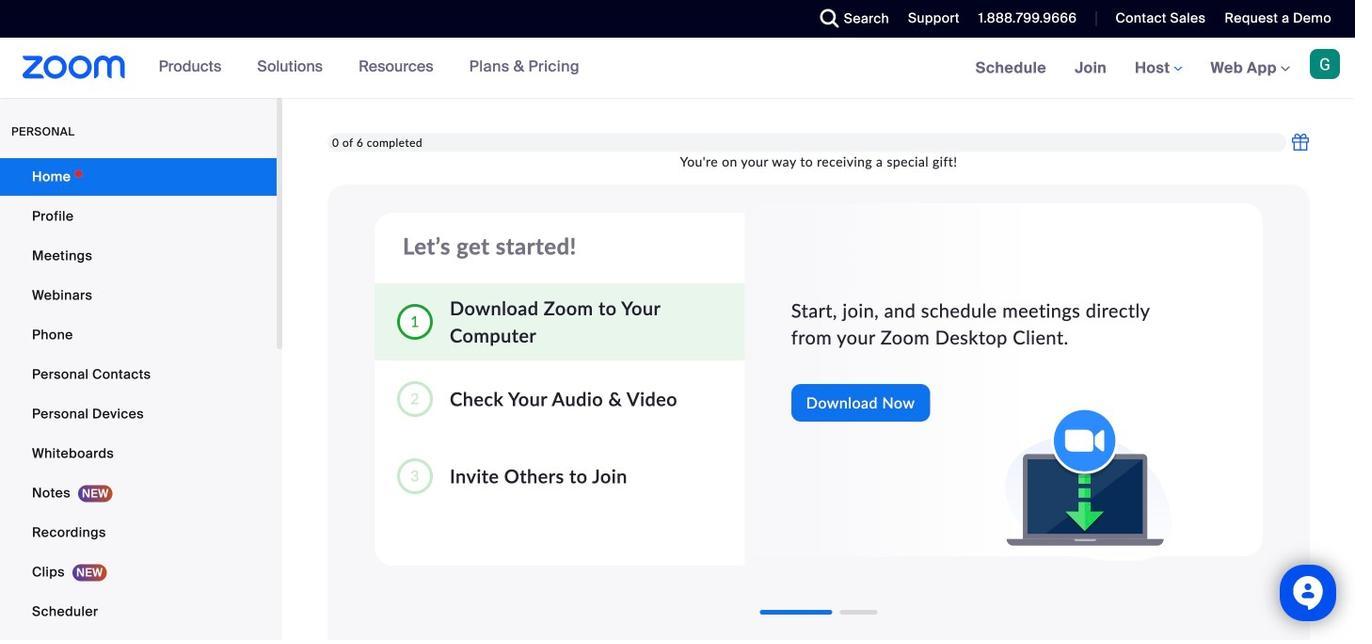 Task type: describe. For each thing, give the bounding box(es) containing it.
product information navigation
[[145, 38, 594, 98]]

meetings navigation
[[962, 38, 1356, 99]]



Task type: vqa. For each thing, say whether or not it's contained in the screenshot.
'Profile picture'
yes



Task type: locate. For each thing, give the bounding box(es) containing it.
profile picture image
[[1311, 49, 1341, 79]]

personal menu menu
[[0, 158, 277, 640]]

zoom logo image
[[23, 56, 126, 79]]

banner
[[0, 38, 1356, 99]]



